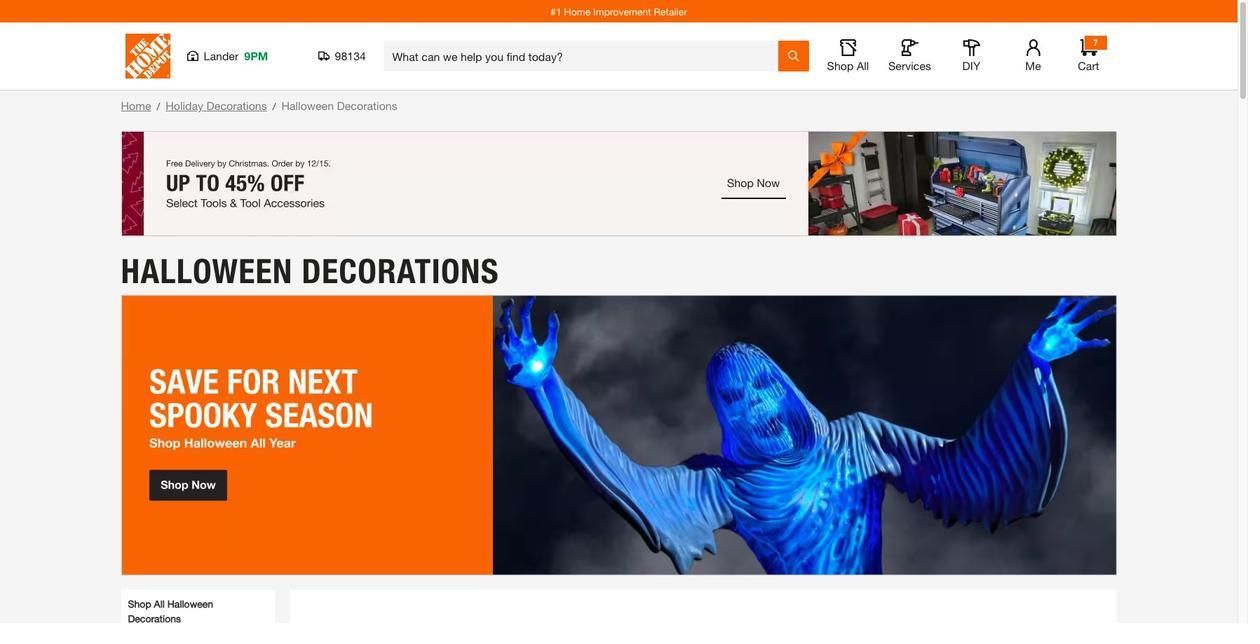 Task type: describe. For each thing, give the bounding box(es) containing it.
the home depot logo image
[[125, 34, 170, 79]]

98134
[[335, 49, 366, 62]]

What can we help you find today? search field
[[392, 41, 777, 71]]

never too early to shop halloween image
[[121, 295, 1117, 575]]

1 vertical spatial halloween
[[121, 251, 293, 291]]

1 / from the left
[[157, 100, 160, 112]]

home / holiday decorations / halloween decorations
[[121, 99, 397, 112]]

me button
[[1011, 39, 1056, 73]]

shop for shop all
[[827, 59, 854, 72]]

#1 home improvement retailer
[[551, 5, 687, 17]]

lander 9pm
[[204, 49, 268, 62]]

halloween decorations
[[121, 251, 499, 291]]

shop all
[[827, 59, 869, 72]]

services button
[[888, 39, 932, 73]]

shop all button
[[826, 39, 871, 73]]

halloween inside shop all halloween decorations
[[167, 598, 213, 610]]

all for shop all
[[857, 59, 869, 72]]

sponsored banner image
[[121, 131, 1117, 236]]

home link
[[121, 99, 151, 112]]

me
[[1026, 59, 1041, 72]]

diy button
[[949, 39, 994, 73]]

0 vertical spatial halloween
[[282, 99, 334, 112]]

cart 7
[[1078, 37, 1100, 72]]

shop all halloween decorations link
[[128, 597, 213, 624]]

7
[[1094, 37, 1098, 48]]



Task type: vqa. For each thing, say whether or not it's contained in the screenshot.
All related to Shop All
yes



Task type: locate. For each thing, give the bounding box(es) containing it.
1 horizontal spatial /
[[273, 100, 276, 112]]

1 horizontal spatial home
[[564, 5, 591, 17]]

9pm
[[244, 49, 268, 62]]

1 vertical spatial shop
[[128, 598, 151, 610]]

/
[[157, 100, 160, 112], [273, 100, 276, 112]]

diy
[[963, 59, 981, 72]]

0 vertical spatial all
[[857, 59, 869, 72]]

home left holiday
[[121, 99, 151, 112]]

shop all halloween decorations
[[128, 598, 213, 624]]

all inside shop all halloween decorations
[[154, 598, 165, 610]]

#1
[[551, 5, 562, 17]]

1 vertical spatial home
[[121, 99, 151, 112]]

2 / from the left
[[273, 100, 276, 112]]

cart
[[1078, 59, 1100, 72]]

improvement
[[593, 5, 651, 17]]

retailer
[[654, 5, 687, 17]]

all for shop all halloween decorations
[[154, 598, 165, 610]]

home right #1
[[564, 5, 591, 17]]

services
[[889, 59, 931, 72]]

/ right holiday decorations link
[[273, 100, 276, 112]]

decorations inside shop all halloween decorations
[[128, 613, 181, 624]]

all inside button
[[857, 59, 869, 72]]

1 vertical spatial all
[[154, 598, 165, 610]]

1 horizontal spatial shop
[[827, 59, 854, 72]]

/ right home link
[[157, 100, 160, 112]]

0 vertical spatial shop
[[827, 59, 854, 72]]

shop inside shop all halloween decorations
[[128, 598, 151, 610]]

shop for shop all halloween decorations
[[128, 598, 151, 610]]

holiday decorations link
[[166, 99, 267, 112]]

halloween
[[282, 99, 334, 112], [121, 251, 293, 291], [167, 598, 213, 610]]

lander
[[204, 49, 239, 62]]

0 horizontal spatial /
[[157, 100, 160, 112]]

decorations
[[207, 99, 267, 112], [337, 99, 397, 112], [302, 251, 499, 291], [128, 613, 181, 624]]

0 horizontal spatial home
[[121, 99, 151, 112]]

shop inside button
[[827, 59, 854, 72]]

0 horizontal spatial shop
[[128, 598, 151, 610]]

shop
[[827, 59, 854, 72], [128, 598, 151, 610]]

0 vertical spatial home
[[564, 5, 591, 17]]

home
[[564, 5, 591, 17], [121, 99, 151, 112]]

2 vertical spatial halloween
[[167, 598, 213, 610]]

1 horizontal spatial all
[[857, 59, 869, 72]]

0 horizontal spatial all
[[154, 598, 165, 610]]

all
[[857, 59, 869, 72], [154, 598, 165, 610]]

98134 button
[[318, 49, 366, 63]]

holiday
[[166, 99, 203, 112]]



